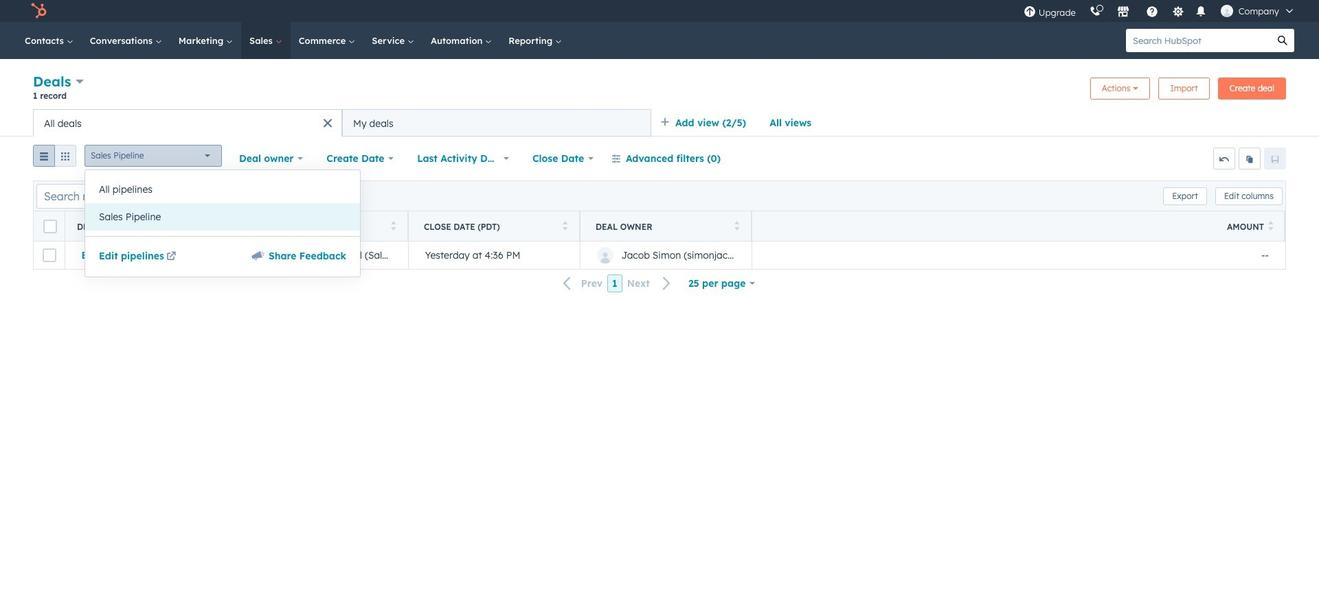 Task type: describe. For each thing, give the bounding box(es) containing it.
Search name or description search field
[[36, 184, 203, 209]]

1 press to sort. element from the left
[[219, 221, 224, 233]]

4 press to sort. element from the left
[[734, 221, 739, 233]]

jacob simon image
[[1221, 5, 1233, 17]]

Search HubSpot search field
[[1126, 29, 1271, 52]]

press to sort. image for 4th press to sort. element
[[734, 221, 739, 231]]

5 press to sort. element from the left
[[1268, 221, 1274, 233]]



Task type: vqa. For each thing, say whether or not it's contained in the screenshot.
second Press to sort. icon from the right
yes



Task type: locate. For each thing, give the bounding box(es) containing it.
press to sort. image
[[562, 221, 568, 231], [734, 221, 739, 231], [1268, 221, 1274, 231]]

link opens in a new window image
[[166, 249, 176, 266]]

marketplaces image
[[1117, 6, 1129, 19]]

group
[[33, 145, 76, 172]]

1 horizontal spatial press to sort. image
[[734, 221, 739, 231]]

press to sort. image for 3rd press to sort. element from the right
[[562, 221, 568, 231]]

list box
[[85, 170, 360, 236]]

1 press to sort. image from the left
[[562, 221, 568, 231]]

link opens in a new window image
[[166, 252, 176, 262]]

3 press to sort. element from the left
[[562, 221, 568, 233]]

3 press to sort. image from the left
[[1268, 221, 1274, 231]]

2 press to sort. image from the left
[[734, 221, 739, 231]]

press to sort. image for 1st press to sort. element from right
[[1268, 221, 1274, 231]]

2 horizontal spatial press to sort. image
[[1268, 221, 1274, 231]]

press to sort. element
[[219, 221, 224, 233], [391, 221, 396, 233], [562, 221, 568, 233], [734, 221, 739, 233], [1268, 221, 1274, 233]]

2 press to sort. element from the left
[[391, 221, 396, 233]]

banner
[[33, 71, 1286, 109]]

0 horizontal spatial press to sort. image
[[562, 221, 568, 231]]

menu
[[1017, 0, 1303, 22]]

pagination navigation
[[555, 275, 680, 293]]

press to sort. image
[[391, 221, 396, 231]]



